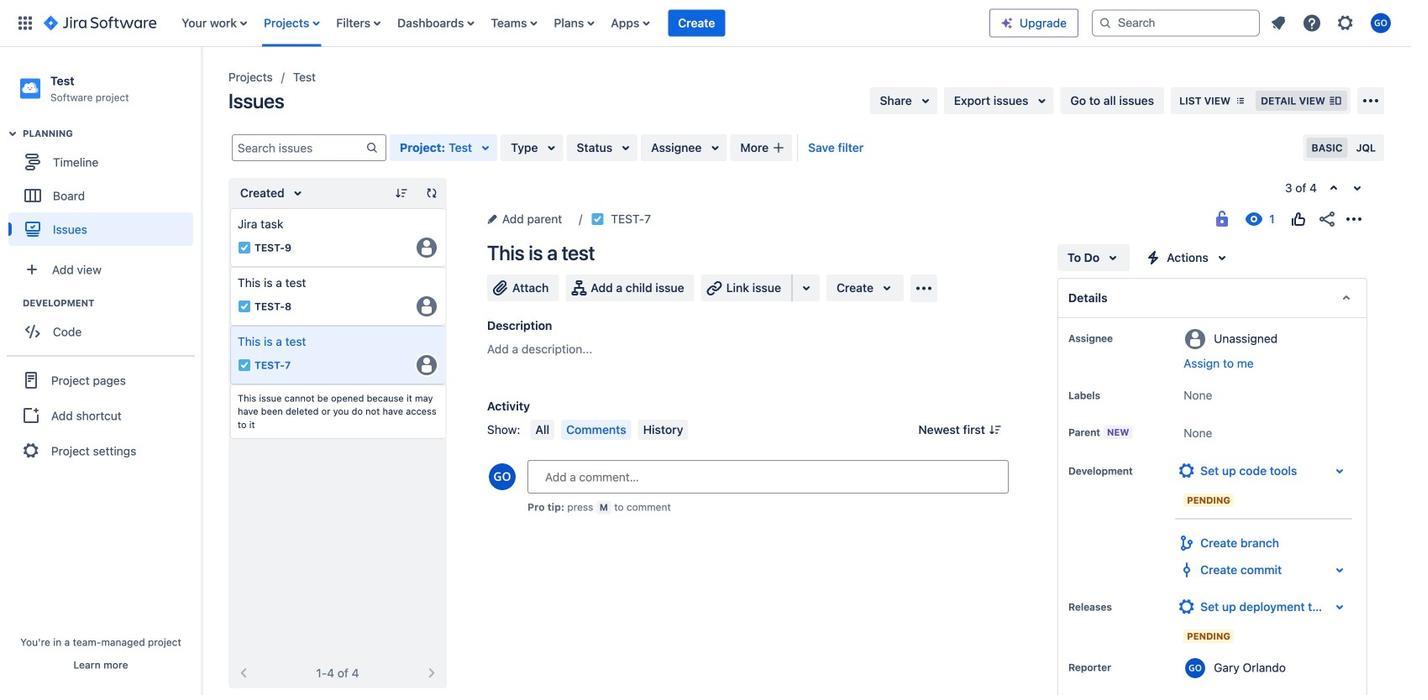 Task type: describe. For each thing, give the bounding box(es) containing it.
help image
[[1302, 13, 1323, 33]]

appswitcher icon image
[[15, 13, 35, 33]]

search image
[[1099, 16, 1113, 30]]

order by image
[[288, 183, 308, 203]]

planning image
[[3, 124, 23, 144]]

parent pin to top. only you can see pinned fields. image
[[1137, 426, 1150, 439]]

providers dropdown image for first finish tool setup icon
[[1330, 461, 1350, 482]]

notifications image
[[1269, 13, 1289, 33]]

Search issues text field
[[233, 136, 366, 160]]

Search field
[[1092, 10, 1260, 37]]

import and bulk change issues image
[[1361, 91, 1381, 111]]

sidebar navigation image
[[183, 67, 220, 101]]

development image
[[3, 293, 23, 314]]

task image for second task element from the bottom of the issues list box
[[238, 300, 251, 313]]

task image for third task element from the top
[[238, 359, 251, 372]]



Task type: vqa. For each thing, say whether or not it's contained in the screenshot.
topmost open icon
no



Task type: locate. For each thing, give the bounding box(es) containing it.
banner
[[0, 0, 1412, 47]]

providers dropdown image for 1st finish tool setup icon from the bottom of the page
[[1330, 597, 1350, 618]]

1 task image from the top
[[238, 300, 251, 313]]

actions image
[[1345, 209, 1365, 229]]

your profile and settings image
[[1371, 13, 1392, 33]]

sidebar element
[[0, 47, 202, 696]]

1 vertical spatial providers dropdown image
[[1330, 597, 1350, 618]]

finish tool setup icon image right development pin to top. only you can see pinned fields. image at the right bottom of page
[[1177, 461, 1198, 482]]

2 task image from the top
[[238, 359, 251, 372]]

heading
[[23, 127, 201, 140], [23, 297, 201, 310]]

0 vertical spatial task image
[[238, 300, 251, 313]]

heading for planning icon
[[23, 127, 201, 140]]

0 vertical spatial finish tool setup icon image
[[1177, 461, 1198, 482]]

providers dropdown image
[[1330, 461, 1350, 482], [1330, 597, 1350, 618]]

1 vertical spatial finish tool setup icon image
[[1177, 597, 1198, 618]]

jira software image
[[44, 13, 157, 33], [44, 13, 157, 33]]

finish tool setup icon image
[[1177, 461, 1198, 482], [1177, 597, 1198, 618]]

task element
[[230, 208, 445, 267], [230, 267, 445, 326], [230, 326, 445, 385]]

group
[[8, 127, 201, 251], [1324, 178, 1368, 198], [8, 297, 201, 354], [7, 356, 195, 475]]

None search field
[[1092, 10, 1260, 37]]

1 heading from the top
[[23, 127, 201, 140]]

2 providers dropdown image from the top
[[1330, 597, 1350, 618]]

heading for development "image" on the top left of page
[[23, 297, 201, 310]]

0 vertical spatial heading
[[23, 127, 201, 140]]

vote options: no one has voted for this issue yet. image
[[1289, 209, 1309, 229]]

primary element
[[10, 0, 990, 47]]

list item
[[668, 0, 726, 47]]

open create commit dropdown image
[[1330, 560, 1350, 581]]

3 task element from the top
[[230, 326, 445, 385]]

menu bar
[[527, 420, 692, 440]]

finish tool setup icon image up more information about gary orlando icon
[[1177, 597, 1198, 618]]

1 vertical spatial heading
[[23, 297, 201, 310]]

issues list box
[[230, 208, 445, 440]]

more information about gary orlando image
[[1186, 659, 1206, 679]]

task image
[[238, 241, 251, 255]]

task image
[[238, 300, 251, 313], [238, 359, 251, 372]]

development pin to top. only you can see pinned fields. image
[[1137, 465, 1150, 478]]

2 finish tool setup icon image from the top
[[1177, 597, 1198, 618]]

0 vertical spatial providers dropdown image
[[1330, 461, 1350, 482]]

1 task element from the top
[[230, 208, 445, 267]]

Add a comment… field
[[528, 460, 1009, 494]]

1 providers dropdown image from the top
[[1330, 461, 1350, 482]]

1 vertical spatial task image
[[238, 359, 251, 372]]

details element
[[1058, 278, 1368, 318]]

2 heading from the top
[[23, 297, 201, 310]]

1 horizontal spatial list
[[1264, 8, 1402, 38]]

list
[[173, 0, 990, 47], [1264, 8, 1402, 38]]

2 task element from the top
[[230, 267, 445, 326]]

settings image
[[1336, 13, 1356, 33]]

1 finish tool setup icon image from the top
[[1177, 461, 1198, 482]]

0 horizontal spatial list
[[173, 0, 990, 47]]



